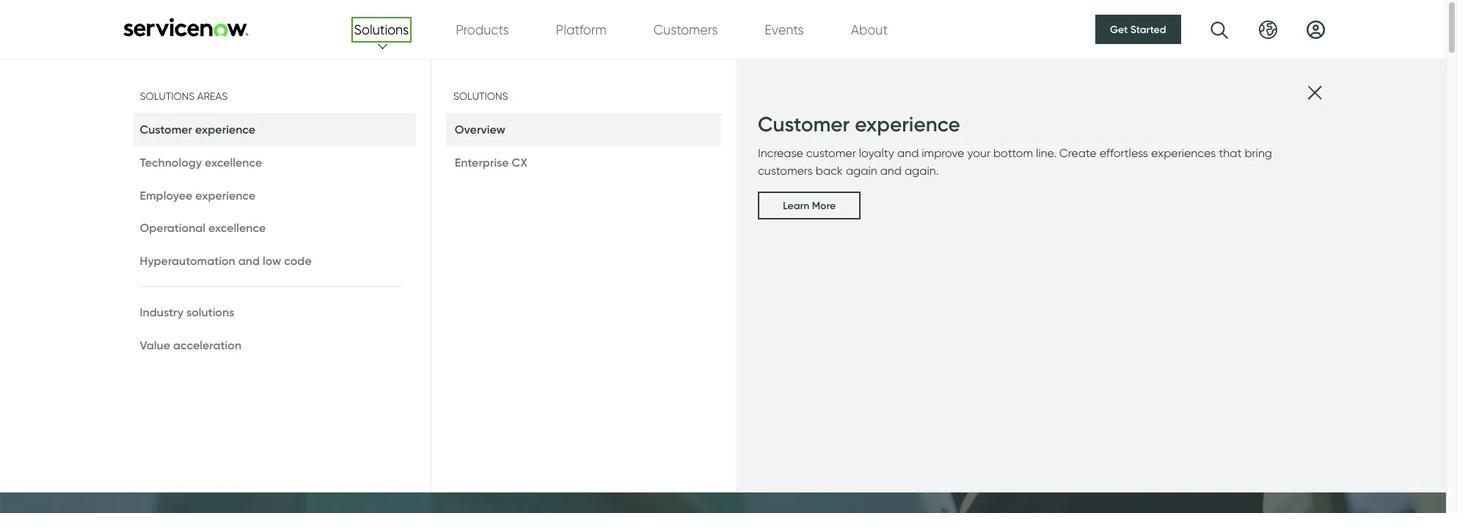 Task type: vqa. For each thing, say whether or not it's contained in the screenshot.
And within "link"
yes



Task type: describe. For each thing, give the bounding box(es) containing it.
learn more link
[[758, 192, 861, 220]]

employee experience link
[[132, 179, 416, 212]]

0 horizontal spatial customer experience
[[140, 122, 256, 137]]

loyalty
[[859, 146, 895, 160]]

platform button
[[556, 19, 607, 39]]

value
[[140, 337, 170, 352]]

customer
[[806, 146, 856, 160]]

enterprise cx link
[[446, 146, 721, 179]]

solutions for solutions areas
[[140, 90, 195, 102]]

excellence for technology excellence
[[205, 155, 262, 169]]

2 horizontal spatial solutions
[[453, 90, 508, 102]]

operational excellence
[[140, 220, 266, 235]]

events
[[765, 22, 804, 37]]

operational
[[140, 220, 206, 235]]

products
[[456, 22, 509, 37]]

employee
[[140, 188, 192, 202]]

bottom
[[994, 146, 1033, 160]]

1 vertical spatial and
[[880, 164, 902, 178]]

hyperautomation and low code
[[140, 253, 312, 268]]

acceleration
[[173, 337, 241, 352]]

your
[[968, 146, 991, 160]]

operational excellence link
[[132, 212, 416, 245]]

again.
[[905, 164, 939, 178]]

experience up loyalty at the top of the page
[[855, 112, 961, 137]]

2 vertical spatial and
[[238, 253, 260, 268]]

0 vertical spatial and
[[898, 146, 919, 160]]

improve
[[922, 146, 965, 160]]

create
[[1060, 146, 1097, 160]]

code
[[284, 253, 312, 268]]

learn
[[783, 199, 810, 212]]

enterprise cx
[[455, 155, 528, 169]]

increase customer loyalty and improve your bottom line. create effortless experiences that bring customers back again and again.
[[758, 146, 1273, 178]]

solutions areas
[[140, 90, 228, 102]]

solutions for solutions dropdown button
[[354, 22, 409, 37]]

bring
[[1245, 146, 1273, 160]]

platform
[[556, 22, 607, 37]]

hyperautomation
[[140, 253, 235, 268]]

hyperautomation and low code link
[[132, 245, 416, 277]]

started
[[1131, 23, 1167, 36]]

about
[[851, 22, 888, 37]]

experience for customer experience link
[[195, 122, 256, 137]]

technology excellence
[[140, 155, 262, 169]]

low
[[263, 253, 281, 268]]

effortless
[[1100, 146, 1149, 160]]

value acceleration
[[140, 337, 241, 352]]

again
[[846, 164, 878, 178]]



Task type: locate. For each thing, give the bounding box(es) containing it.
industry solutions
[[140, 305, 234, 319]]

cx
[[512, 155, 528, 169]]

and up 'again.'
[[898, 146, 919, 160]]

get
[[1111, 23, 1128, 36]]

more
[[812, 199, 836, 212]]

that
[[1219, 146, 1242, 160]]

get started
[[1111, 23, 1167, 36]]

customers button
[[654, 19, 718, 39]]

0 horizontal spatial customer
[[140, 122, 192, 137]]

customer experience
[[758, 112, 961, 137], [140, 122, 256, 137]]

0 vertical spatial excellence
[[205, 155, 262, 169]]

increase
[[758, 146, 804, 160]]

areas
[[197, 90, 228, 102]]

1 vertical spatial excellence
[[208, 220, 266, 235]]

customer experience link
[[132, 113, 416, 146]]

1 horizontal spatial customer experience
[[758, 112, 961, 137]]

experiences
[[1152, 146, 1216, 160]]

technology
[[140, 155, 202, 169]]

experience up the operational excellence
[[195, 188, 256, 202]]

and down loyalty at the top of the page
[[880, 164, 902, 178]]

overview
[[455, 122, 506, 137]]

experience inside customer experience link
[[195, 122, 256, 137]]

line.
[[1036, 146, 1057, 160]]

industry
[[140, 305, 183, 319]]

value acceleration link
[[132, 329, 416, 362]]

technology excellence link
[[132, 146, 416, 179]]

customers
[[654, 22, 718, 37]]

solutions
[[354, 22, 409, 37], [140, 90, 195, 102], [453, 90, 508, 102]]

customer up increase
[[758, 112, 850, 137]]

events button
[[765, 19, 804, 39]]

customer experience up loyalty at the top of the page
[[758, 112, 961, 137]]

1 horizontal spatial customer
[[758, 112, 850, 137]]

and left low
[[238, 253, 260, 268]]

customer experience up technology excellence
[[140, 122, 256, 137]]

back
[[816, 164, 843, 178]]

solutions
[[186, 305, 234, 319]]

customers
[[758, 164, 813, 178]]

employee experience
[[140, 188, 256, 202]]

industry solutions link
[[132, 296, 416, 329]]

overview link
[[446, 113, 721, 146]]

excellence up hyperautomation and low code
[[208, 220, 266, 235]]

enterprise
[[455, 155, 509, 169]]

and
[[898, 146, 919, 160], [880, 164, 902, 178], [238, 253, 260, 268]]

learn more
[[783, 199, 836, 212]]

experience inside employee experience link
[[195, 188, 256, 202]]

about button
[[851, 19, 888, 39]]

0 horizontal spatial solutions
[[140, 90, 195, 102]]

customer up "technology"
[[140, 122, 192, 137]]

experience for employee experience link
[[195, 188, 256, 202]]

servicenow image
[[121, 17, 250, 36]]

experience down areas
[[195, 122, 256, 137]]

customer
[[758, 112, 850, 137], [140, 122, 192, 137]]

experience
[[855, 112, 961, 137], [195, 122, 256, 137], [195, 188, 256, 202]]

excellence for operational excellence
[[208, 220, 266, 235]]

get started link
[[1096, 15, 1181, 44]]

products button
[[456, 19, 509, 39]]

excellence
[[205, 155, 262, 169], [208, 220, 266, 235]]

solutions button
[[354, 19, 409, 39]]

1 horizontal spatial solutions
[[354, 22, 409, 37]]

excellence up employee experience
[[205, 155, 262, 169]]



